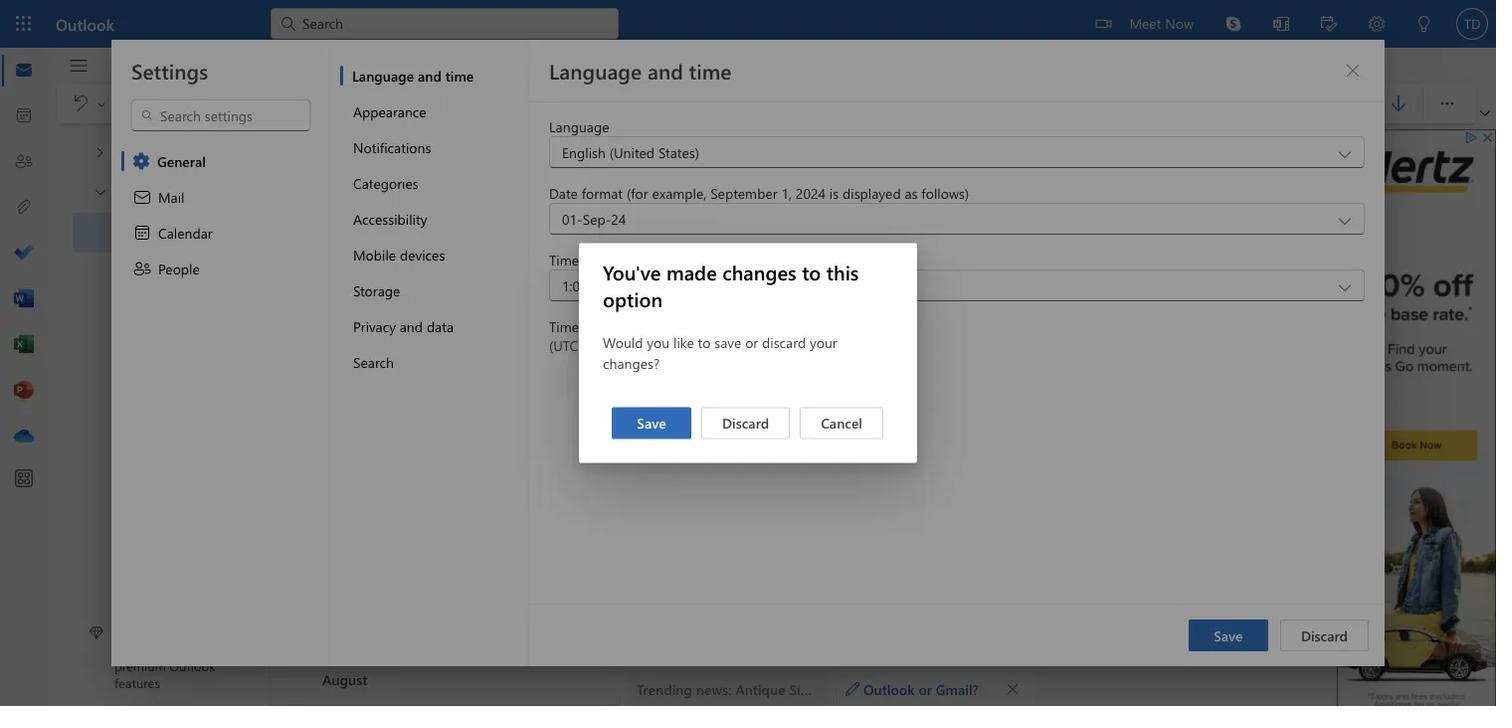 Task type: vqa. For each thing, say whether or not it's contained in the screenshot.
 Junk Email 2
no



Task type: describe. For each thing, give the bounding box(es) containing it.
view button
[[167, 48, 226, 79]]

0 horizontal spatial it
[[733, 342, 742, 362]]

9/13/2023
[[503, 369, 557, 385]]

1 horizontal spatial quiz
[[451, 368, 477, 386]]

9/14/2023
[[503, 289, 557, 305]]

 tree item
[[73, 253, 233, 293]]

more apps image
[[14, 470, 34, 490]]

you!
[[817, 362, 846, 381]]

inbox 
[[322, 143, 392, 164]]

excel image
[[14, 335, 34, 355]]

outlook link
[[56, 0, 114, 48]]

save button
[[612, 408, 692, 439]]

temu clearance only today - insanely low prices
[[322, 206, 632, 225]]

 button
[[662, 88, 702, 119]]

or inside hey mike, which do you prefer to email with? outlook or gmail? i personally prefer gmail as it is connected to chrome so it makes for using it way easier. excited to hear back from you!
[[937, 323, 951, 342]]

outlook inside hey mike, which do you prefer to email with? outlook or gmail? i personally prefer gmail as it is connected to chrome so it makes for using it way easier. excited to hear back from you!
[[879, 323, 934, 342]]

antique
[[418, 287, 466, 306]]

meet
[[1130, 13, 1162, 32]]

trending for trending news: antique singer sewing machine values & what… and more
[[322, 287, 376, 306]]

microsoft for nfl fun facts quiz
[[322, 590, 381, 608]]

microsoft for trending news: should supreme court disqualify trump from… and more
[[322, 509, 383, 527]]

to
[[662, 204, 677, 222]]

temu for temu clearance only today - insanely low prices
[[322, 206, 357, 225]]

 button
[[1038, 88, 1078, 119]]

to left 'chrome'
[[640, 342, 654, 362]]


[[1008, 94, 1028, 113]]

1 prefer from the left
[[736, 323, 777, 342]]

bing for should
[[387, 509, 415, 527]]

save
[[715, 333, 742, 351]]

To text field
[[711, 201, 1239, 227]]

message button
[[287, 48, 372, 79]]

bing for antique
[[385, 267, 412, 286]]

calendar image
[[14, 106, 34, 126]]

our
[[396, 448, 417, 467]]

home button
[[99, 48, 166, 79]]

trump
[[634, 529, 675, 547]]

 button
[[405, 88, 445, 119]]

 button
[[998, 88, 1038, 119]]


[[1006, 682, 1020, 696]]

court
[[529, 529, 565, 547]]

reading pane main content
[[620, 124, 1333, 707]]

onedrive image
[[14, 427, 34, 447]]

message list list box
[[271, 177, 785, 707]]

1 vertical spatial and
[[724, 529, 748, 547]]

filter
[[561, 146, 591, 164]]

now
[[1166, 13, 1194, 32]]

so
[[713, 342, 730, 362]]

microsoft for legendary monsters quiz
[[322, 348, 381, 366]]

mike,
[[670, 304, 706, 323]]

you've made changes to this option application
[[0, 0, 1497, 707]]


[[534, 146, 554, 166]]


[[1389, 94, 1409, 113]]

to left hear
[[693, 362, 707, 381]]

should
[[421, 529, 465, 547]]

legendary monsters quiz
[[322, 368, 477, 386]]

microsoft for trending news: antique singer sewing machine values & what… and more
[[322, 267, 381, 286]]

updates
[[322, 448, 375, 467]]

1 vertical spatial gmail?
[[936, 680, 979, 698]]

changes?
[[603, 354, 660, 372]]

outlook banner
[[0, 0, 1497, 48]]

chrome
[[657, 342, 710, 362]]

would
[[603, 333, 643, 351]]

2 prefer from the left
[[1089, 323, 1129, 342]]

0 horizontal spatial quiz
[[406, 610, 432, 628]]

increase indent image
[[831, 94, 871, 113]]

premium outlook features
[[114, 657, 216, 692]]

supreme
[[469, 529, 525, 547]]


[[372, 144, 392, 164]]

you've made changes to this option
[[603, 259, 859, 312]]

cancel button
[[800, 408, 884, 439]]


[[455, 94, 475, 113]]

hey
[[640, 304, 667, 323]]

with?
[[839, 323, 875, 342]]

meet now
[[1130, 13, 1194, 32]]

to left 'for'
[[780, 323, 794, 342]]

premium features image
[[90, 626, 103, 640]]

text
[[502, 54, 525, 72]]

 button
[[1379, 88, 1419, 119]]

i
[[1007, 323, 1011, 342]]

is
[[1209, 323, 1220, 342]]

microsoft bing for nfl fun facts quiz
[[322, 590, 412, 608]]

9/8/2023
[[508, 450, 557, 466]]

insanely
[[510, 206, 561, 225]]

changes
[[723, 259, 797, 286]]

80
[[198, 224, 214, 242]]

bing for quiz
[[385, 348, 412, 366]]

 left 
[[383, 98, 395, 109]]

like
[[674, 333, 694, 351]]

to button
[[639, 197, 701, 229]]

trending news: should supreme court disqualify trump from… and more
[[322, 529, 785, 547]]

would you like to save or discard your changes?
[[603, 333, 838, 372]]

excited
[[640, 362, 690, 381]]

you've made changes to this option document
[[0, 0, 1497, 707]]

email
[[178, 263, 211, 282]]

disqualify
[[569, 529, 630, 547]]

1 vertical spatial more
[[752, 529, 785, 547]]


[[68, 55, 89, 76]]

 button for folders tree item
[[83, 173, 116, 210]]

inbox inside  inbox
[[146, 224, 182, 242]]

at
[[1230, 254, 1240, 270]]

draw
[[557, 54, 588, 72]]


[[1287, 256, 1301, 270]]

draft
[[1167, 254, 1193, 270]]

decrease indent image
[[791, 94, 831, 113]]

options
[[619, 54, 668, 72]]


[[968, 94, 988, 113]]

inbox heading
[[322, 132, 398, 176]]

your
[[810, 333, 838, 351]]

to inside microsoft updates to our terms of use 9/8/2023
[[378, 448, 392, 467]]

sewing
[[513, 287, 557, 306]]

or inside would you like to save or discard your changes?
[[746, 333, 759, 351]]

back
[[745, 362, 778, 381]]

hey mike, which do you prefer to email with? outlook or gmail? i personally prefer gmail as it is connected to chrome so it makes for using it way easier. excited to hear back from you!
[[640, 304, 1297, 381]]

premium
[[114, 657, 166, 675]]

temu for temu
[[322, 187, 357, 205]]

to do image
[[14, 244, 34, 264]]

use
[[477, 448, 499, 467]]

machine
[[561, 287, 613, 306]]

folders
[[120, 181, 173, 202]]



Task type: locate. For each thing, give the bounding box(es) containing it.
microsoft up updates
[[322, 428, 383, 447]]

2 trending from the top
[[322, 529, 378, 547]]

nfl fun facts quiz
[[322, 610, 432, 628]]

1 vertical spatial temu
[[322, 206, 357, 225]]

0 vertical spatial temu
[[322, 187, 357, 205]]

basic text group
[[207, 84, 1118, 123]]

1 vertical spatial trending
[[322, 529, 378, 547]]

include group
[[1184, 84, 1331, 123]]

2 horizontal spatial  button
[[381, 90, 397, 117]]

am
[[1268, 254, 1287, 270]]

2 horizontal spatial or
[[937, 323, 951, 342]]

only
[[426, 206, 455, 225]]

legendary
[[322, 368, 387, 386]]

inbox left the 
[[322, 143, 363, 164]]

4 microsoft from the top
[[322, 509, 383, 527]]

1 microsoft bing from the top
[[322, 267, 412, 286]]

saved
[[1196, 254, 1226, 270]]

&
[[660, 287, 671, 306]]

tab list containing home
[[99, 48, 684, 79]]

you right do
[[708, 323, 733, 342]]

for
[[794, 342, 812, 362]]

save
[[637, 414, 666, 432]]

9/7/2023
[[508, 530, 557, 546]]

quiz right monsters
[[451, 368, 477, 386]]

hear
[[710, 362, 741, 381]]

bing up facts
[[385, 590, 412, 608]]

microsoft bing for trending news: antique singer sewing machine values & what… and more
[[322, 267, 412, 286]]

you've
[[603, 259, 661, 286]]

made
[[667, 259, 717, 286]]

format text button
[[439, 48, 540, 79]]

insert
[[387, 54, 422, 72]]

 inbox
[[118, 223, 182, 243]]

premium outlook features button
[[73, 612, 270, 707]]

3 microsoft from the top
[[322, 428, 383, 447]]

way
[[868, 342, 895, 362]]

 button left 
[[381, 90, 397, 117]]

 down message button
[[320, 98, 332, 109]]

3 microsoft bing from the top
[[322, 509, 415, 527]]

 
[[1168, 153, 1200, 169]]

makes
[[745, 342, 790, 362]]

clipboard group
[[61, 84, 198, 123]]


[[1273, 153, 1289, 169]]

news: left antique
[[380, 287, 414, 306]]

0 horizontal spatial  button
[[83, 173, 116, 210]]

5 microsoft from the top
[[322, 590, 381, 608]]

1 horizontal spatial inbox
[[322, 143, 363, 164]]

1 horizontal spatial you
[[708, 323, 733, 342]]

 button
[[158, 88, 198, 119]]

personally
[[1014, 323, 1086, 342]]

1 horizontal spatial  button
[[318, 90, 334, 117]]

of
[[461, 448, 474, 467]]

junk
[[146, 263, 174, 282]]


[[320, 98, 332, 109], [383, 98, 395, 109], [1188, 157, 1200, 169], [93, 184, 108, 200]]

tab list
[[99, 48, 684, 79]]

 button down message button
[[318, 90, 334, 117]]

microsoft down updates
[[322, 509, 383, 527]]

inbox right 
[[146, 224, 182, 242]]

tree containing 
[[73, 213, 233, 707]]

1 horizontal spatial prefer
[[1089, 323, 1129, 342]]

0 vertical spatial trending
[[322, 287, 376, 306]]

gmail? left the 
[[936, 680, 979, 698]]

outlook right with?
[[879, 323, 934, 342]]

 filter
[[534, 146, 591, 166]]

2 temu from the top
[[322, 206, 357, 225]]

more down changes
[[749, 287, 781, 306]]

you
[[708, 323, 733, 342], [647, 333, 670, 351]]

quiz right facts
[[406, 610, 432, 628]]

1 vertical spatial news:
[[382, 529, 417, 547]]

Message body, press Alt+F10 to exit text field
[[640, 304, 1301, 580]]

0 vertical spatial more
[[749, 287, 781, 306]]

powerpoint image
[[14, 381, 34, 401]]

trending for trending news: should supreme court disqualify trump from… and more
[[322, 529, 378, 547]]

this
[[827, 259, 859, 286]]

to
[[802, 259, 821, 286], [780, 323, 794, 342], [698, 333, 711, 351], [640, 342, 654, 362], [693, 362, 707, 381], [378, 448, 392, 467]]

0 vertical spatial and
[[722, 287, 745, 306]]

tree
[[73, 125, 233, 173], [73, 213, 233, 707]]

microsoft up fun
[[322, 590, 381, 608]]

bing for facts
[[385, 590, 412, 608]]

left-rail-appbar navigation
[[4, 48, 44, 460]]

1 vertical spatial inbox
[[146, 224, 182, 242]]

or right the save
[[746, 333, 759, 351]]

gmail? inside hey mike, which do you prefer to email with? outlook or gmail? i personally prefer gmail as it is connected to chrome so it makes for using it way easier. excited to hear back from you!
[[954, 323, 1003, 342]]

people image
[[14, 152, 34, 172]]

inbox
[[322, 143, 363, 164], [146, 224, 182, 242]]

what…
[[675, 287, 718, 306]]

microsoft bing up fun
[[322, 590, 412, 608]]

it right so
[[733, 342, 742, 362]]

microsoft bing up legendary
[[322, 348, 412, 366]]

 left the folders
[[93, 184, 108, 200]]

you've made changes to this option dialog
[[0, 0, 1497, 707]]

0 vertical spatial tree
[[73, 125, 233, 173]]

1 trending from the top
[[322, 287, 376, 306]]

inbox inside inbox 
[[322, 143, 363, 164]]

quiz
[[451, 368, 477, 386], [406, 610, 432, 628]]

 button
[[958, 88, 998, 119]]

easier.
[[898, 342, 944, 362]]

or left i
[[937, 323, 951, 342]]

microsoft down clearance at the left top
[[322, 267, 381, 286]]

 right ''
[[1188, 157, 1200, 169]]

files image
[[14, 198, 34, 218]]

news: for antique
[[380, 287, 414, 306]]

bing down our
[[387, 509, 415, 527]]

message
[[302, 54, 357, 72]]

format
[[454, 54, 498, 72]]

2 microsoft from the top
[[322, 348, 381, 366]]

9/6/2023
[[509, 611, 557, 627]]

news: for should
[[382, 529, 417, 547]]

it left way at right
[[856, 342, 865, 362]]

outlook right 
[[864, 680, 915, 698]]

you left like
[[647, 333, 670, 351]]

temu left clearance at the left top
[[322, 206, 357, 225]]

bullets image
[[712, 94, 751, 113]]

 button for basic text group
[[318, 90, 334, 117]]

microsoft bing down clearance at the left top
[[322, 267, 412, 286]]

0 horizontal spatial prefer
[[736, 323, 777, 342]]

4 microsoft bing from the top
[[322, 590, 412, 608]]

 inside  
[[1188, 157, 1200, 169]]

7:57
[[1243, 254, 1265, 270]]

singer
[[470, 287, 509, 306]]

or right 
[[919, 680, 932, 698]]

home
[[114, 54, 151, 72]]

fun
[[350, 610, 370, 628]]

0 vertical spatial inbox
[[322, 143, 363, 164]]

message list section
[[271, 127, 785, 707]]

microsoft updates to our terms of use 9/8/2023
[[322, 428, 557, 467]]

0 vertical spatial gmail?
[[954, 323, 1003, 342]]

1 horizontal spatial it
[[856, 342, 865, 362]]

trending down updates
[[322, 529, 378, 547]]

0 horizontal spatial you
[[647, 333, 670, 351]]

2 horizontal spatial it
[[1197, 323, 1206, 342]]

you inside would you like to save or discard your changes?
[[647, 333, 670, 351]]

Select a conversation checkbox
[[275, 699, 322, 707]]

1 temu from the top
[[322, 187, 357, 205]]

-
[[500, 206, 506, 225]]

temu
[[322, 187, 357, 205], [322, 206, 357, 225]]

more right from…
[[752, 529, 785, 547]]

today
[[459, 206, 496, 225]]

and right from…
[[724, 529, 748, 547]]

word image
[[14, 290, 34, 309]]

to left our
[[378, 448, 392, 467]]

option
[[603, 286, 663, 312]]

gmail
[[1133, 323, 1174, 342]]


[[118, 263, 138, 283]]

options button
[[605, 48, 683, 79]]

2 microsoft bing from the top
[[322, 348, 412, 366]]

email
[[797, 323, 835, 342]]


[[1168, 153, 1184, 169]]

microsoft bing down updates
[[322, 509, 415, 527]]

outlook right premium
[[169, 657, 216, 675]]


[[534, 94, 554, 113]]

 button
[[1261, 145, 1301, 177]]

do
[[687, 323, 705, 342]]

you've made changes to this option heading
[[579, 243, 918, 332]]

it left the is
[[1197, 323, 1206, 342]]

trending up legendary
[[322, 287, 376, 306]]

it
[[1197, 323, 1206, 342], [733, 342, 742, 362], [856, 342, 865, 362]]

features
[[114, 674, 160, 692]]

folders tree item
[[73, 173, 233, 213]]

outlook inside premium outlook features
[[169, 657, 216, 675]]

nfl
[[322, 610, 346, 628]]

more
[[749, 287, 781, 306], [752, 529, 785, 547]]

 button
[[999, 675, 1027, 703]]

microsoft bing
[[322, 267, 412, 286], [322, 348, 412, 366], [322, 509, 415, 527], [322, 590, 412, 608]]

or
[[937, 323, 951, 342], [746, 333, 759, 351], [919, 680, 932, 698]]

 outlook or gmail?
[[846, 680, 979, 698]]

outlook up 
[[56, 13, 114, 34]]

 junk email
[[118, 263, 211, 283]]

microsoft up legendary
[[322, 348, 381, 366]]

1 vertical spatial tree
[[73, 213, 233, 707]]

1 tree from the top
[[73, 125, 233, 173]]

outlook inside banner
[[56, 13, 114, 34]]

bing up legendary monsters quiz
[[385, 348, 412, 366]]

 tree item
[[73, 213, 233, 253]]

insert button
[[373, 48, 437, 79]]


[[1048, 94, 1068, 113]]

to inside you've made changes to this option
[[802, 259, 821, 286]]

you inside hey mike, which do you prefer to email with? outlook or gmail? i personally prefer gmail as it is connected to chrome so it makes for using it way easier. excited to hear back from you!
[[708, 323, 733, 342]]

microsoft inside microsoft updates to our terms of use 9/8/2023
[[322, 428, 383, 447]]

values
[[617, 287, 656, 306]]

to inside would you like to save or discard your changes?
[[698, 333, 711, 351]]

temu down inbox 
[[322, 187, 357, 205]]

1 horizontal spatial or
[[919, 680, 932, 698]]

 button left the folders
[[83, 173, 116, 210]]

 button
[[1339, 88, 1379, 119]]

microsoft bing for legendary monsters quiz
[[322, 348, 412, 366]]

microsoft bing for trending news: should supreme court disqualify trump from… and more
[[322, 509, 415, 527]]

from
[[781, 362, 813, 381]]

draft saved at 7:57 am 
[[1167, 254, 1301, 270]]

 inside folders tree item
[[93, 184, 108, 200]]

tags group
[[1339, 84, 1419, 123]]

to left so
[[698, 333, 711, 351]]

tab list inside you've made changes to this option application
[[99, 48, 684, 79]]

2 tree from the top
[[73, 213, 233, 707]]

 button inside folders tree item
[[83, 173, 116, 210]]

1 vertical spatial quiz
[[406, 610, 432, 628]]

0 horizontal spatial or
[[746, 333, 759, 351]]

0 horizontal spatial inbox
[[146, 224, 182, 242]]

news: left should
[[382, 529, 417, 547]]

Add a subject text field
[[628, 247, 1149, 279]]

0 vertical spatial quiz
[[451, 368, 477, 386]]

to left this
[[802, 259, 821, 286]]

 button
[[366, 138, 398, 170]]

0 vertical spatial news:
[[380, 287, 414, 306]]

numbering image
[[751, 94, 791, 113]]

1 microsoft from the top
[[322, 267, 381, 286]]

gmail? left i
[[954, 323, 1003, 342]]

mail image
[[14, 61, 34, 81]]

and down changes
[[722, 287, 745, 306]]

mike@example.com button
[[713, 201, 864, 223]]

discard
[[723, 414, 769, 432]]

 button
[[318, 90, 334, 117], [381, 90, 397, 117], [83, 173, 116, 210]]

bing down clearance at the left top
[[385, 267, 412, 286]]



